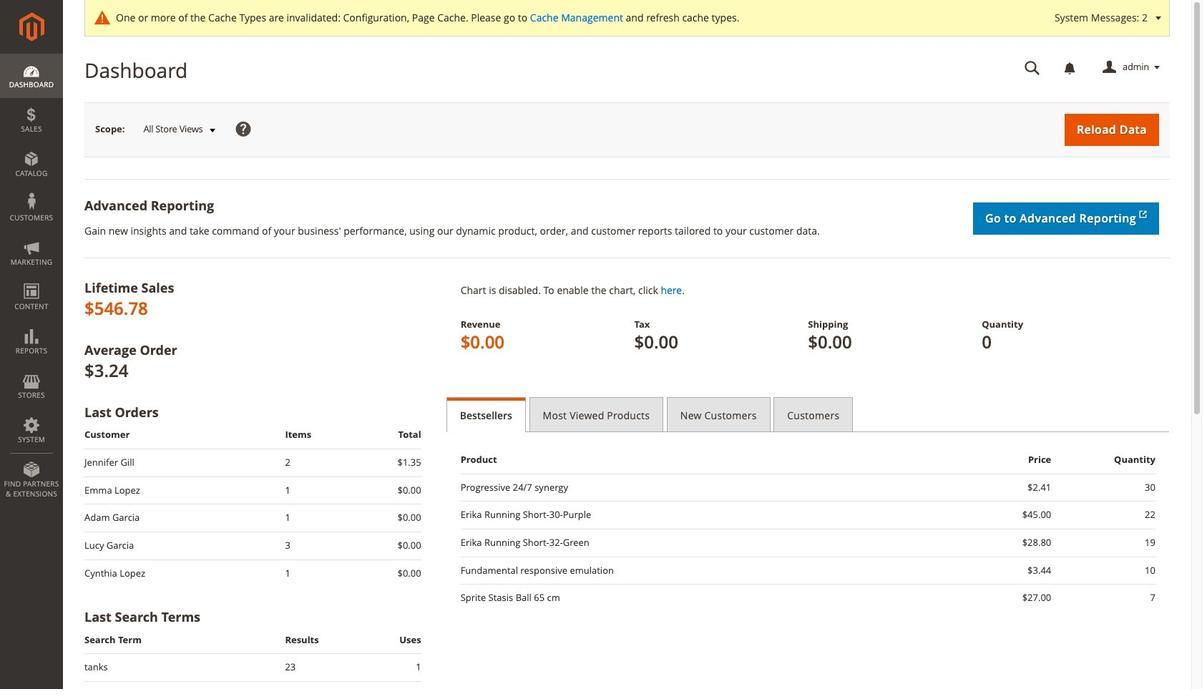 Task type: locate. For each thing, give the bounding box(es) containing it.
None text field
[[1015, 55, 1051, 80]]

tab list
[[446, 397, 1170, 432]]

magento admin panel image
[[19, 12, 44, 42]]

menu bar
[[0, 54, 63, 506]]



Task type: vqa. For each thing, say whether or not it's contained in the screenshot.
menu bar
yes



